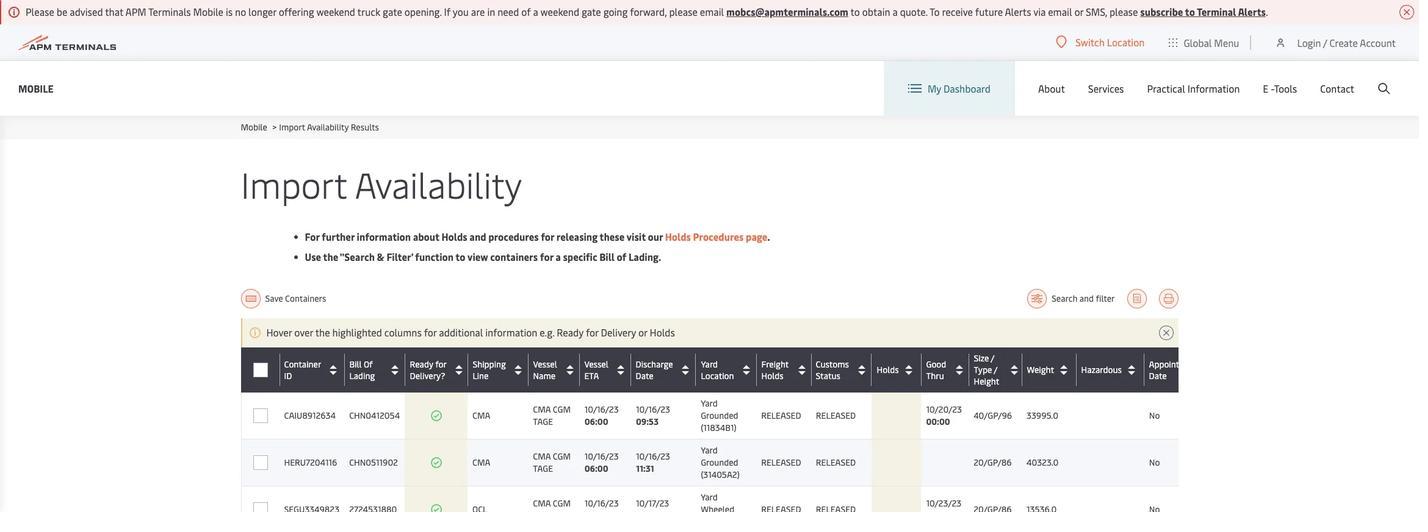 Task type: vqa. For each thing, say whether or not it's contained in the screenshot.
longer
yes



Task type: describe. For each thing, give the bounding box(es) containing it.
e -tools button
[[1263, 61, 1297, 116]]

visit
[[627, 230, 646, 244]]

apm
[[125, 5, 146, 18]]

search and filter button
[[1028, 289, 1115, 309]]

06:00 for 10/16/23 09:53
[[585, 416, 608, 428]]

services
[[1088, 82, 1124, 95]]

20/gp/86
[[974, 457, 1012, 469]]

33995.0
[[1027, 410, 1059, 422]]

practical information button
[[1148, 61, 1240, 116]]

terminals
[[148, 5, 191, 18]]

1 horizontal spatial mobile
[[193, 5, 223, 18]]

1 vertical spatial information
[[486, 326, 538, 339]]

10/16/23 left 10/16/23 11:31
[[585, 451, 619, 463]]

holds procedures page link
[[665, 230, 768, 244]]

''search
[[340, 250, 375, 264]]

highlighted
[[332, 326, 382, 339]]

10/16/23 09:53
[[636, 404, 670, 428]]

1 email from the left
[[700, 5, 724, 18]]

about
[[413, 230, 440, 244]]

1 vertical spatial or
[[639, 326, 648, 339]]

receive
[[942, 5, 973, 18]]

mobile > import availability results
[[241, 121, 379, 133]]

hover
[[267, 326, 292, 339]]

procedures
[[693, 230, 744, 244]]

10/16/23 06:00 for 11:31
[[585, 451, 619, 475]]

switch location button
[[1056, 35, 1145, 49]]

yard grounded (11834b1)
[[701, 398, 738, 434]]

yard inside yard wheele
[[701, 492, 718, 504]]

results
[[351, 121, 379, 133]]

10/16/23 up 11:31
[[636, 451, 670, 463]]

longer
[[249, 5, 276, 18]]

switch
[[1076, 35, 1105, 49]]

and inside button
[[1080, 293, 1094, 305]]

function
[[415, 250, 454, 264]]

00:00
[[926, 416, 950, 428]]

no
[[235, 5, 246, 18]]

2 horizontal spatial a
[[893, 5, 898, 18]]

for further information about holds and procedures for releasing these visit our holds procedures page .
[[305, 230, 770, 244]]

contact
[[1321, 82, 1355, 95]]

caiu8912634
[[284, 410, 336, 422]]

global menu
[[1184, 36, 1240, 49]]

further
[[322, 230, 355, 244]]

&
[[377, 250, 385, 264]]

tage for 10/16/23 09:53
[[533, 416, 553, 428]]

procedures
[[489, 230, 539, 244]]

10/16/23 up 09:53
[[636, 404, 670, 416]]

account
[[1360, 36, 1396, 49]]

(11834b1)
[[701, 423, 737, 434]]

terminal
[[1197, 5, 1237, 18]]

these
[[600, 230, 625, 244]]

0 vertical spatial availability
[[307, 121, 349, 133]]

chn0511902
[[349, 457, 398, 469]]

columns
[[385, 326, 422, 339]]

services button
[[1088, 61, 1124, 116]]

quote. to
[[900, 5, 940, 18]]

use
[[305, 250, 321, 264]]

yard inside the 'yard grounded (31405a2)'
[[701, 445, 718, 457]]

use the ''search & filter' function to view containers for a specific bill of lading.
[[305, 250, 661, 264]]

06:00 for 10/16/23 11:31
[[585, 463, 608, 475]]

e.g.
[[540, 326, 555, 339]]

global
[[1184, 36, 1212, 49]]

cma cgm tage for 09:53
[[533, 404, 571, 428]]

10/17/23
[[636, 498, 669, 510]]

specific
[[563, 250, 598, 264]]

cgm for 10/16/23 09:53
[[553, 404, 571, 416]]

offering
[[279, 5, 314, 18]]

information
[[1188, 82, 1240, 95]]

in
[[487, 5, 495, 18]]

menu
[[1215, 36, 1240, 49]]

save containers button
[[241, 289, 334, 309]]

filter'
[[387, 250, 413, 264]]

lading.
[[629, 250, 661, 264]]

you
[[453, 5, 469, 18]]

1 vertical spatial the
[[315, 326, 330, 339]]

(31405a2)
[[701, 470, 740, 481]]

my dashboard button
[[908, 61, 991, 116]]

containers
[[285, 293, 326, 305]]

10/20/23
[[926, 404, 962, 416]]

delivery
[[601, 326, 636, 339]]

1 alerts from the left
[[1005, 5, 1032, 18]]

yard grounded (31405a2)
[[701, 445, 740, 481]]

dashboard
[[944, 82, 991, 95]]

heru7204116
[[284, 457, 337, 469]]

chn0412054
[[349, 410, 400, 422]]

cma for yard grounded (11834b1)
[[533, 404, 551, 416]]

2 gate from the left
[[582, 5, 601, 18]]

going
[[604, 5, 628, 18]]

1 vertical spatial .
[[768, 230, 770, 244]]

0 vertical spatial .
[[1266, 5, 1268, 18]]

ready image for chn0412054
[[430, 410, 442, 423]]

hover over the highlighted columns for additional information e.g. ready for delivery or holds
[[267, 326, 675, 339]]

subscribe
[[1141, 5, 1183, 18]]

if
[[444, 5, 451, 18]]

mobile for mobile
[[18, 82, 54, 95]]

-
[[1271, 82, 1274, 95]]

please be advised that apm terminals mobile is no longer offering weekend truck gate opening. if you are in need of a weekend gate going forward, please email mobcs@apmterminals.com to obtain a quote. to receive future alerts via email or sms, please subscribe to terminal alerts .
[[26, 5, 1268, 18]]

practical information
[[1148, 82, 1240, 95]]

10/16/23 left 10/16/23 09:53
[[585, 404, 619, 416]]

e -tools
[[1263, 82, 1297, 95]]

sms,
[[1086, 5, 1108, 18]]

mobile for mobile > import availability results
[[241, 121, 267, 133]]

0 horizontal spatial to
[[456, 250, 466, 264]]



Task type: locate. For each thing, give the bounding box(es) containing it.
1 ready image from the top
[[430, 410, 442, 423]]

yard wheele
[[701, 492, 735, 513]]

gate left "going"
[[582, 5, 601, 18]]

2 tage from the top
[[533, 463, 553, 475]]

2 grounded from the top
[[701, 457, 738, 469]]

view
[[468, 250, 488, 264]]

are
[[471, 5, 485, 18]]

is
[[226, 5, 233, 18]]

0 vertical spatial information
[[357, 230, 411, 244]]

1 vertical spatial ready image
[[430, 457, 442, 470]]

0 horizontal spatial .
[[768, 230, 770, 244]]

None checkbox
[[253, 363, 267, 378]]

2 ready image from the top
[[430, 457, 442, 470]]

2 no from the top
[[1150, 457, 1160, 469]]

location
[[1107, 35, 1145, 49], [701, 370, 734, 382], [701, 370, 734, 382]]

about button
[[1038, 61, 1065, 116]]

ready
[[557, 326, 584, 339], [410, 359, 433, 370], [410, 359, 433, 370]]

0 horizontal spatial gate
[[383, 5, 402, 18]]

10/16/23 06:00
[[585, 404, 619, 428], [585, 451, 619, 475]]

availability up about
[[355, 160, 522, 208]]

availability left results
[[307, 121, 349, 133]]

email
[[700, 5, 724, 18], [1048, 5, 1072, 18]]

ready image
[[430, 410, 442, 423], [430, 457, 442, 470], [430, 504, 442, 513]]

the right over
[[315, 326, 330, 339]]

1 10/16/23 06:00 from the top
[[585, 404, 619, 428]]

1 vertical spatial availability
[[355, 160, 522, 208]]

09:53
[[636, 416, 659, 428]]

container
[[284, 359, 321, 370], [284, 359, 321, 370]]

discharge
[[636, 359, 674, 370], [636, 359, 673, 370]]

status
[[816, 370, 841, 382], [816, 370, 841, 382]]

11:31
[[636, 463, 654, 475]]

of down these on the left top of the page
[[617, 250, 627, 264]]

of right need
[[522, 5, 531, 18]]

2 vertical spatial cgm
[[553, 498, 571, 510]]

2 vertical spatial tage
[[533, 510, 553, 513]]

mobile link
[[18, 81, 54, 96], [241, 121, 267, 133]]

3 tage from the top
[[533, 510, 553, 513]]

please right forward,
[[669, 5, 698, 18]]

cma for yard wheele
[[533, 498, 551, 510]]

login / create account
[[1298, 36, 1396, 49]]

good thru
[[926, 359, 946, 382], [927, 359, 947, 382]]

subscribe to terminal alerts link
[[1141, 5, 1266, 18]]

0 horizontal spatial mobile link
[[18, 81, 54, 96]]

grounded up (11834b1)
[[701, 410, 738, 422]]

None checkbox
[[253, 363, 268, 378], [253, 409, 268, 424], [253, 456, 268, 471], [253, 503, 268, 513], [253, 363, 268, 378], [253, 409, 268, 424], [253, 456, 268, 471], [253, 503, 268, 513]]

for
[[305, 230, 320, 244]]

grounded for (11834b1)
[[701, 410, 738, 422]]

practical
[[1148, 82, 1186, 95]]

0 vertical spatial of
[[522, 5, 531, 18]]

06:00 left 09:53
[[585, 416, 608, 428]]

weekend right need
[[541, 5, 579, 18]]

the right use
[[323, 250, 338, 264]]

1 cgm from the top
[[553, 404, 571, 416]]

to left obtain
[[851, 5, 860, 18]]

0 vertical spatial tage
[[533, 416, 553, 428]]

2 cgm from the top
[[553, 451, 571, 463]]

size / type / height
[[974, 353, 999, 388], [974, 353, 1000, 388]]

0 vertical spatial mobile link
[[18, 81, 54, 96]]

1 vertical spatial grounded
[[701, 457, 738, 469]]

import up for
[[241, 160, 347, 208]]

container id
[[284, 359, 321, 382], [284, 359, 321, 382]]

no for 40323.0
[[1150, 457, 1160, 469]]

1 horizontal spatial email
[[1048, 5, 1072, 18]]

a right obtain
[[893, 5, 898, 18]]

1 vertical spatial cma cgm tage
[[533, 451, 571, 475]]

0 vertical spatial no
[[1150, 410, 1160, 422]]

to left 'terminal'
[[1185, 5, 1195, 18]]

06:00 left 11:31
[[585, 463, 608, 475]]

please
[[26, 5, 54, 18]]

06:00
[[585, 416, 608, 428], [585, 463, 608, 475]]

via
[[1034, 5, 1046, 18]]

close image
[[1159, 326, 1174, 341]]

1 horizontal spatial alerts
[[1238, 5, 1266, 18]]

grounded for (31405a2)
[[701, 457, 738, 469]]

to left view at left
[[456, 250, 466, 264]]

1 please from the left
[[669, 5, 698, 18]]

0 horizontal spatial email
[[700, 5, 724, 18]]

1 horizontal spatial weekend
[[541, 5, 579, 18]]

my dashboard
[[928, 82, 991, 95]]

our
[[648, 230, 663, 244]]

. right 'terminal'
[[1266, 5, 1268, 18]]

future
[[976, 5, 1003, 18]]

1 horizontal spatial a
[[556, 250, 561, 264]]

1 vertical spatial and
[[1080, 293, 1094, 305]]

tools
[[1274, 82, 1297, 95]]

that
[[105, 5, 123, 18]]

0 horizontal spatial or
[[639, 326, 648, 339]]

1 vertical spatial 06:00
[[585, 463, 608, 475]]

and
[[470, 230, 486, 244], [1080, 293, 1094, 305]]

login / create account link
[[1275, 24, 1396, 60]]

alerts right 'terminal'
[[1238, 5, 1266, 18]]

2 horizontal spatial mobile
[[241, 121, 267, 133]]

1 horizontal spatial availability
[[355, 160, 522, 208]]

10/16/23 06:00 left 11:31
[[585, 451, 619, 475]]

the
[[323, 250, 338, 264], [315, 326, 330, 339]]

customs
[[816, 359, 849, 370], [816, 359, 849, 370]]

10/16/23 06:00 for 09:53
[[585, 404, 619, 428]]

information left e.g.
[[486, 326, 538, 339]]

mobcs@apmterminals.com link
[[727, 5, 849, 18]]

0 vertical spatial import
[[279, 121, 305, 133]]

1 horizontal spatial mobile link
[[241, 121, 267, 133]]

cma for yard grounded (31405a2)
[[533, 451, 551, 463]]

size / type / height button
[[974, 353, 1019, 388], [974, 353, 1019, 388]]

of
[[364, 359, 373, 370], [364, 359, 373, 370]]

2 10/16/23 06:00 from the top
[[585, 451, 619, 475]]

vessel eta
[[585, 359, 609, 382], [585, 359, 609, 382]]

switch location
[[1076, 35, 1145, 49]]

ready for delivery?
[[410, 359, 446, 382], [410, 359, 447, 382]]

bill of lading
[[349, 359, 375, 382], [350, 359, 375, 382]]

2 please from the left
[[1110, 5, 1138, 18]]

3 cma cgm tage from the top
[[533, 498, 571, 513]]

forward,
[[630, 5, 667, 18]]

gate
[[383, 5, 402, 18], [582, 5, 601, 18]]

>
[[272, 121, 277, 133]]

weekend left truck
[[317, 5, 355, 18]]

1 weekend from the left
[[317, 5, 355, 18]]

1 vertical spatial tage
[[533, 463, 553, 475]]

10/16/23 06:00 left 09:53
[[585, 404, 619, 428]]

1 grounded from the top
[[701, 410, 738, 422]]

ready image for chn0511902
[[430, 457, 442, 470]]

1 gate from the left
[[383, 5, 402, 18]]

grounded
[[701, 410, 738, 422], [701, 457, 738, 469]]

or left sms,
[[1075, 5, 1084, 18]]

import availability
[[241, 160, 522, 208]]

3 cgm from the top
[[553, 498, 571, 510]]

for
[[541, 230, 554, 244], [540, 250, 554, 264], [424, 326, 437, 339], [586, 326, 599, 339], [435, 359, 446, 370], [435, 359, 447, 370]]

0 vertical spatial 10/16/23 06:00
[[585, 404, 619, 428]]

1 vertical spatial mobile link
[[241, 121, 267, 133]]

1 horizontal spatial to
[[851, 5, 860, 18]]

or right "delivery"
[[639, 326, 648, 339]]

or
[[1075, 5, 1084, 18], [639, 326, 648, 339]]

2 vertical spatial ready image
[[430, 504, 442, 513]]

search and filter
[[1052, 293, 1115, 305]]

40/gp/96
[[974, 410, 1012, 422]]

container id button
[[284, 359, 341, 382], [284, 359, 342, 382]]

yard
[[701, 359, 718, 370], [701, 359, 718, 370], [701, 398, 718, 410], [701, 445, 718, 457], [701, 492, 718, 504]]

opening.
[[405, 5, 442, 18]]

appointment date
[[1150, 359, 1200, 382], [1149, 359, 1200, 382]]

1 vertical spatial mobile
[[18, 82, 54, 95]]

0 horizontal spatial information
[[357, 230, 411, 244]]

0 horizontal spatial availability
[[307, 121, 349, 133]]

0 vertical spatial or
[[1075, 5, 1084, 18]]

a left specific on the left of the page
[[556, 250, 561, 264]]

1 horizontal spatial and
[[1080, 293, 1094, 305]]

search
[[1052, 293, 1078, 305]]

1 vertical spatial no
[[1150, 457, 1160, 469]]

10/20/23 00:00
[[926, 404, 962, 428]]

1 horizontal spatial of
[[617, 250, 627, 264]]

obtain
[[863, 5, 891, 18]]

0 horizontal spatial mobile
[[18, 82, 54, 95]]

1 vertical spatial import
[[241, 160, 347, 208]]

. right the procedures
[[768, 230, 770, 244]]

2 weekend from the left
[[541, 5, 579, 18]]

1 horizontal spatial gate
[[582, 5, 601, 18]]

0 horizontal spatial and
[[470, 230, 486, 244]]

vessel
[[533, 359, 557, 370], [585, 359, 609, 370], [533, 359, 557, 370], [585, 359, 609, 370]]

0 horizontal spatial of
[[522, 5, 531, 18]]

10/16/23 11:31
[[636, 451, 670, 475]]

2 cma cgm tage from the top
[[533, 451, 571, 475]]

no
[[1150, 410, 1160, 422], [1150, 457, 1160, 469]]

1 vertical spatial cgm
[[553, 451, 571, 463]]

released
[[761, 410, 801, 422], [816, 410, 856, 422], [761, 457, 801, 469], [816, 457, 856, 469]]

1 horizontal spatial .
[[1266, 5, 1268, 18]]

no for 33995.0
[[1150, 410, 1160, 422]]

close alert image
[[1400, 5, 1415, 20]]

0 horizontal spatial please
[[669, 5, 698, 18]]

1 horizontal spatial information
[[486, 326, 538, 339]]

global menu button
[[1157, 24, 1252, 61]]

0 vertical spatial grounded
[[701, 410, 738, 422]]

gate right truck
[[383, 5, 402, 18]]

cma cgm tage for 11:31
[[533, 451, 571, 475]]

.
[[1266, 5, 1268, 18], [768, 230, 770, 244]]

2 vertical spatial mobile
[[241, 121, 267, 133]]

1 vertical spatial of
[[617, 250, 627, 264]]

tage for 10/16/23 11:31
[[533, 463, 553, 475]]

a right need
[[533, 5, 538, 18]]

10/16/23 left 10/17/23
[[585, 498, 619, 510]]

grounded up (31405a2)
[[701, 457, 738, 469]]

0 vertical spatial cma cgm tage
[[533, 404, 571, 428]]

1 horizontal spatial or
[[1075, 5, 1084, 18]]

filter
[[1096, 293, 1115, 305]]

and left filter
[[1080, 293, 1094, 305]]

0 vertical spatial cgm
[[553, 404, 571, 416]]

type
[[974, 364, 992, 376], [974, 365, 992, 376]]

1 no from the top
[[1150, 410, 1160, 422]]

releasing
[[557, 230, 598, 244]]

please right sms,
[[1110, 5, 1138, 18]]

import right >
[[279, 121, 305, 133]]

yard inside yard grounded (11834b1)
[[701, 398, 718, 410]]

my
[[928, 82, 941, 95]]

good thru button
[[926, 359, 966, 382], [927, 359, 966, 382]]

0 vertical spatial 06:00
[[585, 416, 608, 428]]

1 tage from the top
[[533, 416, 553, 428]]

1 vertical spatial 10/16/23 06:00
[[585, 451, 619, 475]]

2 email from the left
[[1048, 5, 1072, 18]]

2 06:00 from the top
[[585, 463, 608, 475]]

and up view at left
[[470, 230, 486, 244]]

mobile
[[193, 5, 223, 18], [18, 82, 54, 95], [241, 121, 267, 133]]

2 horizontal spatial to
[[1185, 5, 1195, 18]]

0 horizontal spatial a
[[533, 5, 538, 18]]

1 06:00 from the top
[[585, 416, 608, 428]]

vessel name
[[533, 359, 557, 382], [533, 359, 557, 382]]

3 ready image from the top
[[430, 504, 442, 513]]

1 cma cgm tage from the top
[[533, 404, 571, 428]]

delivery?
[[410, 370, 445, 382], [410, 370, 445, 382]]

0 horizontal spatial alerts
[[1005, 5, 1032, 18]]

grounded inside the 'yard grounded (31405a2)'
[[701, 457, 738, 469]]

additional
[[439, 326, 483, 339]]

0 vertical spatial ready image
[[430, 410, 442, 423]]

0 vertical spatial mobile
[[193, 5, 223, 18]]

please
[[669, 5, 698, 18], [1110, 5, 1138, 18]]

2 alerts from the left
[[1238, 5, 1266, 18]]

alerts left via
[[1005, 5, 1032, 18]]

shipping line button
[[473, 359, 525, 382], [473, 359, 525, 382]]

0 vertical spatial and
[[470, 230, 486, 244]]

0 vertical spatial the
[[323, 250, 338, 264]]

0 horizontal spatial weekend
[[317, 5, 355, 18]]

cgm for 10/16/23 11:31
[[553, 451, 571, 463]]

information up &
[[357, 230, 411, 244]]

2 vertical spatial cma cgm tage
[[533, 498, 571, 513]]

about
[[1038, 82, 1065, 95]]

1 horizontal spatial please
[[1110, 5, 1138, 18]]

cgm
[[553, 404, 571, 416], [553, 451, 571, 463], [553, 498, 571, 510]]



